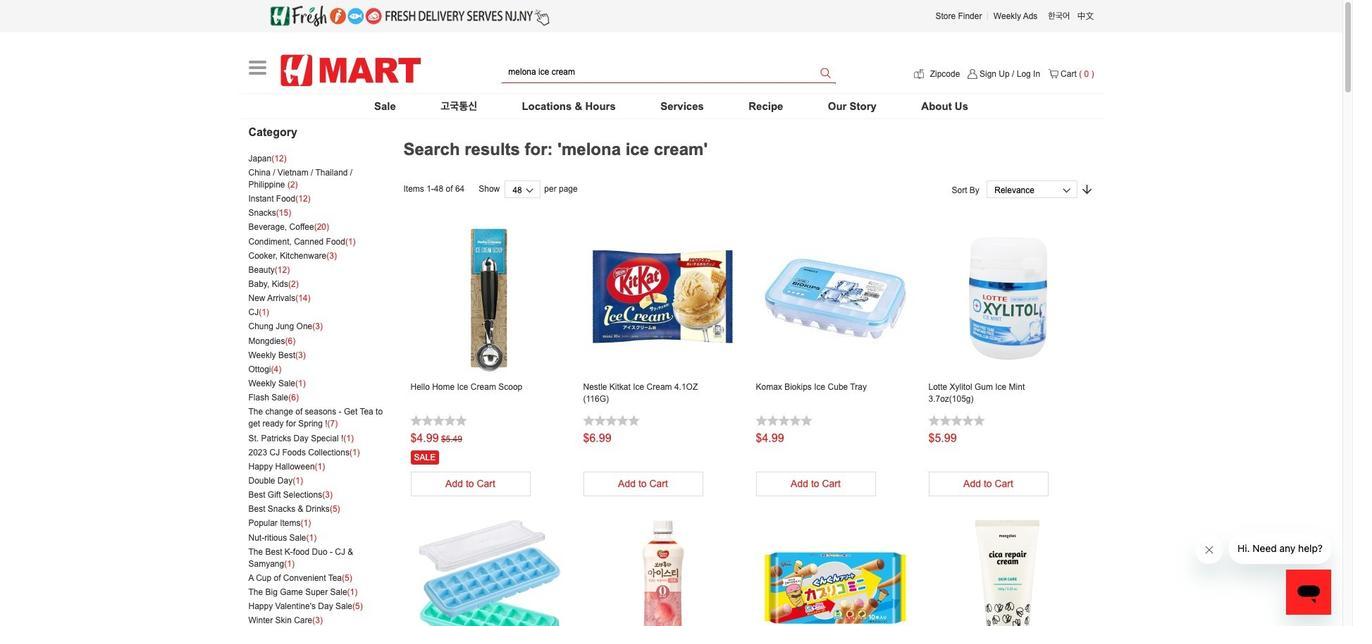 Task type: locate. For each thing, give the bounding box(es) containing it.
0% image
[[409, 413, 469, 427], [582, 413, 641, 427], [755, 413, 814, 427], [928, 413, 987, 427]]

2 0% image from the left
[[582, 413, 641, 427]]

heading
[[249, 126, 390, 139]]

0% image for xylitol gum ice mint 3.7oz(105g) image
[[928, 413, 987, 427]]

komax biokips ice cube tray 1 ea , 코맥스 뚜껑있는 아이스 큐브 트레이 1개 image
[[756, 219, 915, 378]]

mongdies cica repair cream 5.29oz(100g), 몽디에스 시카 리페어 크림 5.29oz(100g) image
[[929, 510, 1088, 626]]

4 0% image from the left
[[928, 413, 987, 427]]

0% image for hello home ice cream scoop , 헬로홈 아이스크림 스쿱 image
[[409, 413, 469, 427]]

1 0% image from the left
[[409, 413, 469, 427]]

3 0% image from the left
[[755, 413, 814, 427]]

mini wafer cone assorted 2.91 oz (83 g) image
[[756, 510, 915, 626]]

kitkat ice cream 4.1oz (116g) image
[[583, 219, 742, 378]]



Task type: vqa. For each thing, say whether or not it's contained in the screenshot.
Chongga Cut Cabbage Kimchi (Mat Kimchi) 2.2lb(1kg) , 종가집 종가집 맛김치 2.2lb(1kg) image
no



Task type: describe. For each thing, give the bounding box(es) containing it.
h mart image
[[280, 47, 421, 94]]

dongwon peach iced tea 16.89 fl.oz(500ml), 동원 아이스티 제로 복숭아 홍차 16.89 fl.oz(500ml) image
[[583, 510, 742, 626]]

hello home ice cream scoop , 헬로홈 아이스크림 스쿱 image
[[411, 219, 569, 378]]

xylitol gum ice mint 3.7oz(105g) image
[[929, 219, 1088, 378]]

hfresh image
[[270, 6, 550, 27]]

Trending: #Hangwa #Buldak #Tea text field
[[502, 62, 837, 83]]

0% image for komax biokips ice cube tray 1 ea , 코맥스 뚜껑있는 아이스 큐브 트레이 1개 "image"
[[755, 413, 814, 427]]

0% image for kitkat ice cream 4.1oz (116g) image
[[582, 413, 641, 427]]

silicone ice cube tray with lid (random color), 실리콘 아이스 큐브 트레이 24구 (랜덤색상배송), 얼음 틀 image
[[411, 510, 569, 626]]



